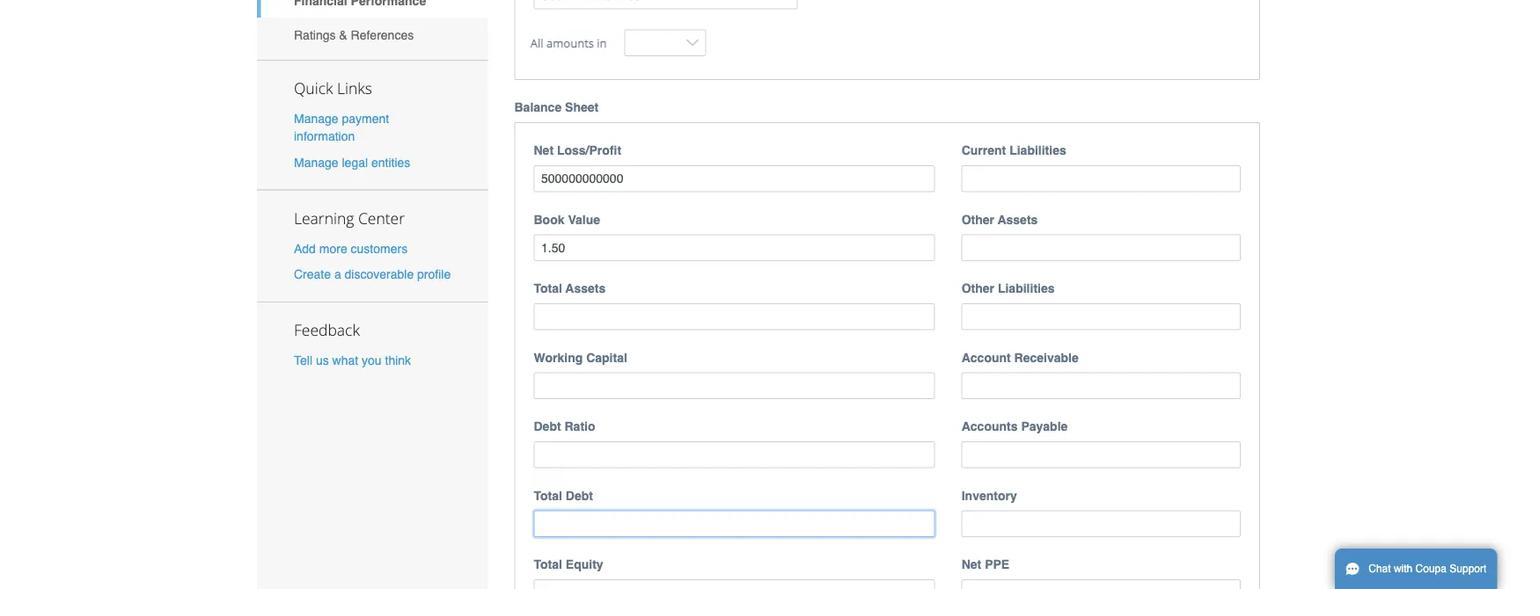 Task type: vqa. For each thing, say whether or not it's contained in the screenshot.
top performance
no



Task type: locate. For each thing, give the bounding box(es) containing it.
1 total from the top
[[534, 282, 563, 296]]

manage down 'information'
[[294, 155, 339, 169]]

all
[[531, 35, 544, 51]]

tell
[[294, 354, 313, 368]]

0 horizontal spatial net
[[534, 143, 554, 157]]

create a discoverable profile link
[[294, 267, 451, 282]]

1 other from the top
[[962, 213, 995, 227]]

manage for manage legal entities
[[294, 155, 339, 169]]

net loss/profit
[[534, 143, 622, 157]]

manage legal entities
[[294, 155, 411, 169]]

assets for other assets
[[998, 213, 1038, 227]]

ratio
[[565, 420, 596, 434]]

add more customers link
[[294, 242, 408, 256]]

assets
[[998, 213, 1038, 227], [566, 282, 606, 296]]

center
[[358, 208, 405, 228]]

0 vertical spatial debt
[[534, 420, 561, 434]]

net left ppe
[[962, 558, 982, 572]]

manage
[[294, 112, 339, 126], [294, 155, 339, 169]]

payable
[[1022, 420, 1068, 434]]

1 vertical spatial net
[[962, 558, 982, 572]]

ppe
[[985, 558, 1010, 572]]

working capital
[[534, 351, 628, 365]]

Working Capital text field
[[534, 373, 936, 400]]

total for total debt
[[534, 489, 563, 503]]

legal
[[342, 155, 368, 169]]

inventory
[[962, 489, 1018, 503]]

Total Equity text field
[[534, 580, 936, 590]]

other
[[962, 213, 995, 227], [962, 282, 995, 296]]

net down balance
[[534, 143, 554, 157]]

accounts payable
[[962, 420, 1068, 434]]

ratings & references
[[294, 28, 414, 42]]

1 manage from the top
[[294, 112, 339, 126]]

equity
[[566, 558, 604, 572]]

Accounts Payable text field
[[962, 442, 1241, 469]]

chat
[[1369, 563, 1392, 576]]

ratings
[[294, 28, 336, 42]]

Total Debt text field
[[534, 511, 936, 538]]

all amounts in
[[531, 35, 607, 51]]

0 vertical spatial assets
[[998, 213, 1038, 227]]

liabilities right "current" at right
[[1010, 143, 1067, 157]]

debt down ratio
[[566, 489, 593, 503]]

1 vertical spatial other
[[962, 282, 995, 296]]

manage for manage payment information
[[294, 112, 339, 126]]

total down debt ratio
[[534, 489, 563, 503]]

add
[[294, 242, 316, 256]]

0 vertical spatial liabilities
[[1010, 143, 1067, 157]]

links
[[337, 78, 372, 99]]

2 total from the top
[[534, 489, 563, 503]]

0 vertical spatial total
[[534, 282, 563, 296]]

manage inside 'manage payment information'
[[294, 112, 339, 126]]

Inventory text field
[[962, 511, 1241, 538]]

quick
[[294, 78, 333, 99]]

2 other from the top
[[962, 282, 995, 296]]

account
[[962, 351, 1011, 365]]

other assets
[[962, 213, 1038, 227]]

0 horizontal spatial assets
[[566, 282, 606, 296]]

debt left ratio
[[534, 420, 561, 434]]

customers
[[351, 242, 408, 256]]

other liabilities
[[962, 282, 1055, 296]]

0 vertical spatial manage
[[294, 112, 339, 126]]

other up account
[[962, 282, 995, 296]]

1 vertical spatial assets
[[566, 282, 606, 296]]

other down "current" at right
[[962, 213, 995, 227]]

Other Liabilities text field
[[962, 304, 1241, 330]]

1 vertical spatial total
[[534, 489, 563, 503]]

3 total from the top
[[534, 558, 563, 572]]

tell us what you think button
[[294, 352, 411, 370]]

1 vertical spatial manage
[[294, 155, 339, 169]]

a
[[334, 267, 341, 282]]

liabilities up account receivable
[[998, 282, 1055, 296]]

accounts
[[962, 420, 1018, 434]]

create
[[294, 267, 331, 282]]

net
[[534, 143, 554, 157], [962, 558, 982, 572]]

1 horizontal spatial debt
[[566, 489, 593, 503]]

0 vertical spatial other
[[962, 213, 995, 227]]

Book Value text field
[[534, 235, 936, 261]]

0 horizontal spatial debt
[[534, 420, 561, 434]]

total down book
[[534, 282, 563, 296]]

loss/profit
[[557, 143, 622, 157]]

2 vertical spatial total
[[534, 558, 563, 572]]

assets down current liabilities
[[998, 213, 1038, 227]]

current
[[962, 143, 1007, 157]]

total left equity
[[534, 558, 563, 572]]

1 horizontal spatial net
[[962, 558, 982, 572]]

liabilities
[[1010, 143, 1067, 157], [998, 282, 1055, 296]]

manage payment information link
[[294, 112, 389, 144]]

payment
[[342, 112, 389, 126]]

add more customers
[[294, 242, 408, 256]]

assets for total assets
[[566, 282, 606, 296]]

with
[[1395, 563, 1413, 576]]

manage legal entities link
[[294, 155, 411, 169]]

1 horizontal spatial assets
[[998, 213, 1038, 227]]

learning center
[[294, 208, 405, 228]]

0 vertical spatial net
[[534, 143, 554, 157]]

assets down 'value'
[[566, 282, 606, 296]]

information
[[294, 130, 355, 144]]

total
[[534, 282, 563, 296], [534, 489, 563, 503], [534, 558, 563, 572]]

current liabilities
[[962, 143, 1067, 157]]

receivable
[[1015, 351, 1079, 365]]

total equity
[[534, 558, 604, 572]]

manage up 'information'
[[294, 112, 339, 126]]

debt
[[534, 420, 561, 434], [566, 489, 593, 503]]

2 manage from the top
[[294, 155, 339, 169]]

debt ratio
[[534, 420, 596, 434]]

1 vertical spatial liabilities
[[998, 282, 1055, 296]]

net for net ppe
[[962, 558, 982, 572]]



Task type: describe. For each thing, give the bounding box(es) containing it.
chat with coupa support button
[[1336, 549, 1498, 590]]

us
[[316, 354, 329, 368]]

total for total assets
[[534, 282, 563, 296]]

account receivable
[[962, 351, 1079, 365]]

capital
[[586, 351, 628, 365]]

Search currencies... field
[[534, 0, 798, 9]]

support
[[1450, 563, 1487, 576]]

balance
[[515, 100, 562, 114]]

net for net loss/profit
[[534, 143, 554, 157]]

total debt
[[534, 489, 593, 503]]

what
[[332, 354, 358, 368]]

entities
[[371, 155, 411, 169]]

total assets
[[534, 282, 606, 296]]

other for other assets
[[962, 213, 995, 227]]

learning
[[294, 208, 354, 228]]

chat with coupa support
[[1369, 563, 1487, 576]]

you
[[362, 354, 382, 368]]

create a discoverable profile
[[294, 267, 451, 282]]

&
[[339, 28, 348, 42]]

Net Loss/Profit text field
[[534, 165, 936, 192]]

quick links
[[294, 78, 372, 99]]

total for total equity
[[534, 558, 563, 572]]

think
[[385, 354, 411, 368]]

more
[[319, 242, 348, 256]]

book
[[534, 213, 565, 227]]

working
[[534, 351, 583, 365]]

book value
[[534, 213, 600, 227]]

liabilities for current liabilities
[[1010, 143, 1067, 157]]

tell us what you think
[[294, 354, 411, 368]]

Net PPE text field
[[962, 580, 1241, 590]]

sheet
[[565, 100, 599, 114]]

liabilities for other liabilities
[[998, 282, 1055, 296]]

Account Receivable text field
[[962, 373, 1241, 400]]

profile
[[417, 267, 451, 282]]

coupa
[[1416, 563, 1447, 576]]

feedback
[[294, 320, 360, 341]]

Other Assets text field
[[962, 235, 1241, 261]]

Current Liabilities text field
[[962, 165, 1241, 192]]

references
[[351, 28, 414, 42]]

ratings & references link
[[257, 18, 488, 52]]

value
[[568, 213, 600, 227]]

Total Assets text field
[[534, 304, 936, 330]]

manage payment information
[[294, 112, 389, 144]]

discoverable
[[345, 267, 414, 282]]

amounts
[[547, 35, 594, 51]]

Debt Ratio text field
[[534, 442, 936, 469]]

net ppe
[[962, 558, 1010, 572]]

balance sheet
[[515, 100, 599, 114]]

1 vertical spatial debt
[[566, 489, 593, 503]]

other for other liabilities
[[962, 282, 995, 296]]

in
[[597, 35, 607, 51]]



